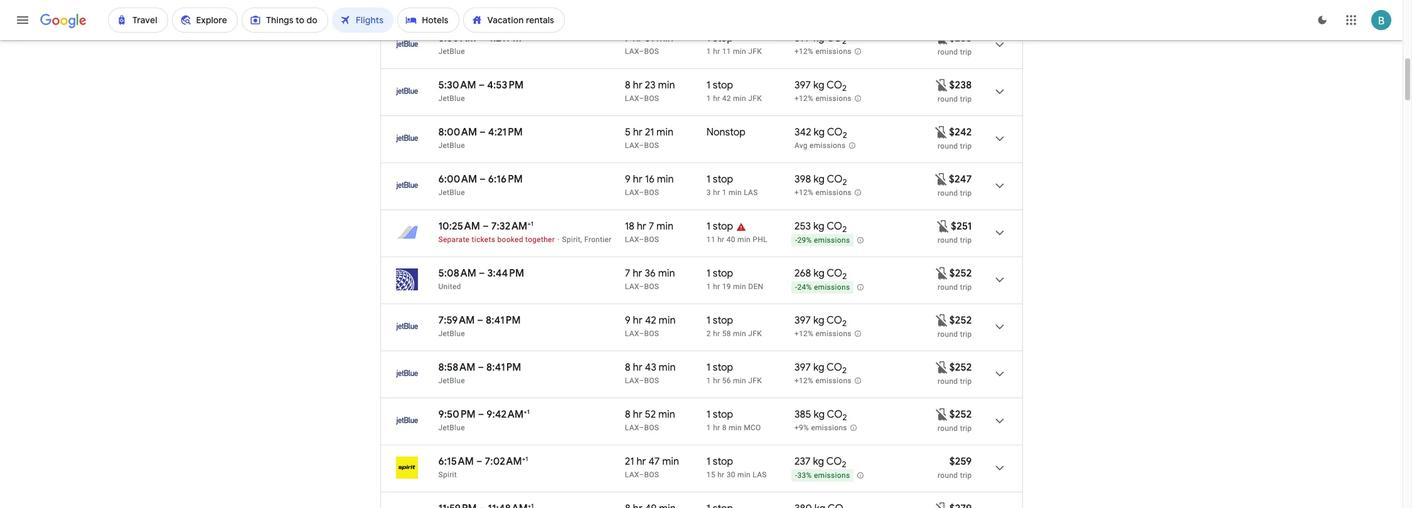 Task type: locate. For each thing, give the bounding box(es) containing it.
bos inside 7 hr 51 min lax – bos
[[645, 47, 659, 56]]

1 252 us dollars text field from the top
[[950, 267, 972, 280]]

hr left 43 on the left
[[633, 362, 643, 374]]

– left arrival time: 8:41 pm. text box
[[477, 315, 484, 327]]

1 stop flight. element for 9 hr 16 min
[[707, 173, 734, 188]]

0 vertical spatial 11
[[722, 47, 731, 56]]

stop up the 30
[[713, 456, 734, 468]]

round trip left flight details. leaves los angeles international airport at 5:30 am on thursday, november 23 and arrives at boston logan international airport at 4:21 pm on thursday, november 23. image
[[938, 48, 972, 57]]

8 inside 8 hr 43 min lax – bos
[[625, 362, 631, 374]]

4:21 pm up arrival time: 4:53 pm. text field
[[487, 32, 522, 45]]

4 +12% emissions from the top
[[795, 330, 852, 339]]

min right 58
[[733, 330, 747, 338]]

co inside 385 kg co 2
[[827, 409, 843, 421]]

kg for 7 hr 36 min
[[814, 267, 825, 280]]

6 round trip from the top
[[938, 283, 972, 292]]

5 hr 21 min lax – bos
[[625, 126, 674, 150]]

+12% down 398
[[795, 188, 814, 197]]

1 stop flight. element down 15
[[707, 503, 734, 509]]

bos inside 21 hr 47 min lax – bos
[[645, 471, 659, 480]]

252 us dollars text field left flight details. leaves los angeles international airport at 7:59 am on thursday, november 23 and arrives at boston logan international airport at 8:41 pm on thursday, november 23. "icon"
[[950, 315, 972, 327]]

min inside 1 stop 1 hr 56 min jfk
[[733, 377, 747, 386]]

min up nonstop
[[733, 94, 747, 103]]

bos down the total duration 18 hr 7 min. element
[[645, 235, 659, 244]]

398 kg co 2
[[795, 173, 847, 188]]

total duration 8 hr 52 min. element
[[625, 409, 707, 423]]

jetblue inside 8:00 am – 4:21 pm jetblue
[[439, 141, 465, 150]]

emissions for 8 hr 52 min
[[811, 424, 848, 433]]

1 trip from the top
[[960, 48, 972, 57]]

1 right 3
[[722, 188, 727, 197]]

1 stop flight. element up 3
[[707, 173, 734, 188]]

0 vertical spatial las
[[744, 188, 758, 197]]

round for 8 hr 43 min
[[938, 377, 958, 386]]

– inside 9:50 pm – 9:42 am + 1
[[478, 409, 484, 421]]

Arrival time: 7:32 AM on  Friday, November 24. text field
[[491, 220, 534, 233]]

layover (1 of 1) is a 3 hr 1 min layover at harry reid international airport in las vegas. element
[[707, 188, 789, 198]]

separate tickets booked together
[[439, 235, 555, 244]]

259 US dollars text field
[[950, 456, 972, 468]]

4 round from the top
[[938, 189, 958, 198]]

10 bos from the top
[[645, 471, 659, 480]]

bos inside 8 hr 52 min lax – bos
[[645, 424, 659, 433]]

min inside 8 hr 52 min lax – bos
[[659, 409, 676, 421]]

9 round from the top
[[938, 424, 958, 433]]

5 bos from the top
[[645, 235, 659, 244]]

– down total duration 9 hr 16 min. element
[[639, 188, 645, 197]]

$252 for 8 hr 52 min
[[950, 409, 972, 421]]

flight details. leaves los angeles international airport at 6:15 am on thursday, november 23 and arrives at boston logan international airport at 7:02 am on friday, november 24. image
[[985, 453, 1015, 483]]

1 stop 1 hr 11 min jfk
[[707, 32, 762, 56]]

jfk right 56
[[749, 377, 762, 386]]

5
[[625, 126, 631, 139]]

8 round from the top
[[938, 377, 958, 386]]

total duration 5 hr 21 min. element
[[625, 126, 707, 141]]

round down $251
[[938, 236, 958, 245]]

leaves los angeles international airport at 6:00 am on thursday, november 23 and arrives at boston logan international airport at 6:16 pm on thursday, november 23. element
[[439, 173, 523, 186]]

– right departure time: 8:00 am. text field
[[480, 126, 486, 139]]

7 round from the top
[[938, 330, 958, 339]]

Arrival time: 8:41 PM. text field
[[487, 362, 522, 374]]

4 jetblue from the top
[[439, 188, 465, 197]]

+ for 7:32 am
[[528, 220, 531, 228]]

7 inside 7 hr 36 min lax – bos
[[625, 267, 631, 280]]

change appearance image
[[1308, 5, 1338, 35]]

– right 6:15 am on the bottom left
[[476, 456, 483, 468]]

1 stop flight. element up 1 stop 1 hr 42 min jfk
[[707, 32, 734, 46]]

3 stop from the top
[[713, 173, 734, 186]]

kg inside 237 kg co 2
[[813, 456, 824, 468]]

avg emissions
[[795, 141, 846, 150]]

2 $238 from the top
[[950, 79, 972, 92]]

1 vertical spatial united
[[439, 283, 461, 291]]

1 5:30 am from the top
[[439, 32, 476, 45]]

4 round trip from the top
[[938, 189, 972, 198]]

4 1 stop flight. element from the top
[[707, 220, 734, 235]]

8
[[625, 79, 631, 92], [625, 362, 631, 374], [625, 409, 631, 421], [722, 424, 727, 433]]

252 US dollars text field
[[950, 267, 972, 280], [950, 315, 972, 327]]

bos down 23
[[645, 94, 659, 103]]

3 trip from the top
[[960, 142, 972, 151]]

las right 3
[[744, 188, 758, 197]]

lax for 21 hr 47 min
[[625, 471, 639, 480]]

47
[[649, 456, 660, 468]]

min inside 9 hr 42 min lax – bos
[[659, 315, 676, 327]]

9 inside '9 hr 16 min lax – bos'
[[625, 173, 631, 186]]

2 +12% from the top
[[795, 94, 814, 103]]

6:15 am
[[439, 456, 474, 468]]

0 vertical spatial 8:41 pm
[[486, 315, 521, 327]]

1 stop from the top
[[713, 32, 734, 45]]

5 1 stop flight. element from the top
[[707, 267, 734, 282]]

1 inside 6:15 am – 7:02 am + 1
[[526, 455, 528, 463]]

1 vertical spatial 21
[[625, 456, 634, 468]]

stop inside 1 stop 1 hr 42 min jfk
[[713, 79, 734, 92]]

8 left the 52
[[625, 409, 631, 421]]

1 vertical spatial 5:30 am
[[439, 79, 476, 92]]

1 vertical spatial 42
[[645, 315, 657, 327]]

flight details. leaves los angeles international airport at 9:50 pm on thursday, november 23 and arrives at boston logan international airport at 9:42 am on friday, november 24. image
[[985, 406, 1015, 436]]

lax down total duration 9 hr 42 min. element
[[625, 330, 639, 338]]

+ inside 9:50 pm – 9:42 am + 1
[[524, 408, 527, 416]]

Departure time: 10:25 AM. text field
[[439, 220, 480, 233]]

layover (1 of 1) is a 1 hr 42 min layover at john f. kennedy international airport in new york. element
[[707, 94, 789, 104]]

+12% emissions
[[795, 47, 852, 56], [795, 94, 852, 103], [795, 188, 852, 197], [795, 330, 852, 339], [795, 377, 852, 386]]

2 vertical spatial this price for this flight doesn't include overhead bin access. if you need a carry-on bag, use the bags filter to update prices. image
[[935, 407, 950, 422]]

5 round trip from the top
[[938, 236, 972, 245]]

round trip up $252 text box
[[938, 330, 972, 339]]

kg for 8 hr 43 min
[[814, 362, 825, 374]]

2 397 kg co 2 from the top
[[795, 79, 847, 94]]

1 +12% emissions from the top
[[795, 47, 852, 56]]

397 for 7 hr 51 min
[[795, 32, 811, 45]]

round trip for 8 hr 23 min
[[938, 95, 972, 104]]

6 round from the top
[[938, 283, 958, 292]]

min left mco
[[729, 424, 742, 433]]

3 $252 from the top
[[950, 362, 972, 374]]

round down the $247 text field
[[938, 189, 958, 198]]

1 jfk from the top
[[749, 47, 762, 56]]

21 right the 5
[[645, 126, 654, 139]]

– left arrival time: 8:41 pm. text field
[[478, 362, 484, 374]]

23
[[645, 79, 656, 92]]

min right the '19'
[[733, 283, 747, 291]]

hr inside 7 hr 36 min lax – bos
[[633, 267, 643, 280]]

total duration 18 hr 7 min. element
[[625, 220, 707, 235]]

2 for 8 hr 23 min
[[843, 83, 847, 94]]

5 +12% from the top
[[795, 377, 814, 386]]

0 vertical spatial 238 us dollars text field
[[950, 32, 972, 45]]

round trip for 18 hr 7 min
[[938, 236, 972, 245]]

8 left 23
[[625, 79, 631, 92]]

co for 8 hr 23 min
[[827, 79, 843, 92]]

0 vertical spatial $238
[[950, 32, 972, 45]]

19
[[722, 283, 731, 291]]

1 horizontal spatial 11
[[722, 47, 731, 56]]

2 vertical spatial -
[[795, 472, 798, 480]]

min right the 52
[[659, 409, 676, 421]]

min right 47
[[663, 456, 679, 468]]

1 vertical spatial 8:41 pm
[[487, 362, 522, 374]]

10 1 stop flight. element from the top
[[707, 503, 734, 509]]

2 inside 1 stop 2 hr 58 min jfk
[[707, 330, 711, 338]]

10:25 am – 7:32 am + 1
[[439, 220, 534, 233]]

round down $259 text field
[[938, 472, 958, 480]]

8 bos from the top
[[645, 377, 659, 386]]

251 US dollars text field
[[951, 220, 972, 233]]

Arrival time: 4:53 PM. text field
[[487, 79, 524, 92]]

round left flight details. leaves los angeles international airport at 5:08 am on thursday, november 23 and arrives at boston logan international airport at 3:44 pm on thursday, november 23. icon
[[938, 283, 958, 292]]

– down total duration 21 hr 47 min. element
[[639, 471, 645, 480]]

co for 8 hr 43 min
[[827, 362, 843, 374]]

3 397 from the top
[[795, 315, 811, 327]]

7 inside 18 hr 7 min lax – bos
[[649, 220, 654, 233]]

2 9 from the top
[[625, 315, 631, 327]]

1 stop flight. element up the '19'
[[707, 267, 734, 282]]

– inside '5:30 am – 4:53 pm jetblue'
[[479, 79, 485, 92]]

6 bos from the top
[[645, 283, 659, 291]]

bos for 16
[[645, 188, 659, 197]]

4:21 pm for 8:00 am
[[488, 126, 523, 139]]

round trip down the $247 text field
[[938, 189, 972, 198]]

kg for 21 hr 47 min
[[813, 456, 824, 468]]

bos
[[645, 47, 659, 56], [645, 94, 659, 103], [645, 141, 659, 150], [645, 188, 659, 197], [645, 235, 659, 244], [645, 283, 659, 291], [645, 330, 659, 338], [645, 377, 659, 386], [645, 424, 659, 433], [645, 471, 659, 480]]

1 - from the top
[[795, 236, 798, 245]]

1 stop
[[707, 220, 734, 233]]

3 jetblue from the top
[[439, 141, 465, 150]]

stop inside 1 stop 3 hr 1 min las
[[713, 173, 734, 186]]

-
[[795, 236, 798, 245], [795, 283, 798, 292], [795, 472, 798, 480]]

0 vertical spatial 42
[[722, 94, 731, 103]]

2 lax from the top
[[625, 94, 639, 103]]

lax down total duration 21 hr 47 min. element
[[625, 471, 639, 480]]

jetblue for 9 hr 42 min
[[439, 330, 465, 338]]

round for 18 hr 7 min
[[938, 236, 958, 245]]

co
[[827, 32, 843, 45], [827, 79, 843, 92], [827, 126, 843, 139], [827, 173, 843, 186], [827, 220, 843, 233], [827, 267, 843, 280], [827, 315, 843, 327], [827, 362, 843, 374], [827, 409, 843, 421], [827, 456, 842, 468]]

9:50 pm – 9:42 am + 1
[[439, 408, 530, 421]]

las for 237
[[753, 471, 767, 480]]

2 jetblue from the top
[[439, 94, 465, 103]]

5 round from the top
[[938, 236, 958, 245]]

21 inside 5 hr 21 min lax – bos
[[645, 126, 654, 139]]

1 stop flight. element
[[707, 32, 734, 46], [707, 79, 734, 94], [707, 173, 734, 188], [707, 220, 734, 235], [707, 267, 734, 282], [707, 315, 734, 329], [707, 362, 734, 376], [707, 409, 734, 423], [707, 456, 734, 470], [707, 503, 734, 509]]

2 stop from the top
[[713, 79, 734, 92]]

6 stop from the top
[[713, 315, 734, 327]]

6 lax from the top
[[625, 283, 639, 291]]

5 lax from the top
[[625, 235, 639, 244]]

0 vertical spatial united
[[439, 0, 461, 9]]

7 round trip from the top
[[938, 330, 972, 339]]

1 vertical spatial las
[[753, 471, 767, 480]]

round up $252 text box
[[938, 330, 958, 339]]

7 left 36
[[625, 267, 631, 280]]

397 for 8 hr 23 min
[[795, 79, 811, 92]]

2 departure time: 5:30 am. text field from the top
[[439, 79, 476, 92]]

Departure time: 5:08 AM. text field
[[439, 267, 476, 280]]

co for 5 hr 21 min
[[827, 126, 843, 139]]

9 for 9 hr 16 min
[[625, 173, 631, 186]]

6:00 am
[[439, 173, 477, 186]]

238 us dollars text field for 7 hr 51 min
[[950, 32, 972, 45]]

397 kg co 2 for 9 hr 42 min
[[795, 315, 847, 329]]

1 lax from the top
[[625, 47, 639, 56]]

co for 7 hr 51 min
[[827, 32, 843, 45]]

round down $252 text box
[[938, 377, 958, 386]]

layover (1 of 1) is a 15 hr 30 min layover at harry reid international airport in las vegas. element
[[707, 470, 789, 480]]

spirit,
[[562, 235, 582, 244]]

1 397 kg co 2 from the top
[[795, 32, 847, 47]]

kg inside "253 kg co 2"
[[814, 220, 825, 233]]

min right 36
[[658, 267, 675, 280]]

– left the arrival time: 6:16 pm. text box
[[480, 173, 486, 186]]

trip for 5 hr 21 min
[[960, 142, 972, 151]]

co for 18 hr 7 min
[[827, 220, 843, 233]]

8 hr 43 min lax – bos
[[625, 362, 676, 386]]

hr left mco
[[713, 424, 720, 433]]

1 up nonstop
[[707, 94, 711, 103]]

0 horizontal spatial 42
[[645, 315, 657, 327]]

2 round from the top
[[938, 95, 958, 104]]

arrival time: 4:21 pm. text field for 5:30 am
[[487, 32, 522, 45]]

1 vertical spatial departure time: 5:30 am. text field
[[439, 79, 476, 92]]

min right 51
[[657, 32, 674, 45]]

242 US dollars text field
[[949, 126, 972, 139]]

1 vertical spatial 9
[[625, 315, 631, 327]]

8 trip from the top
[[960, 377, 972, 386]]

las inside 1 stop 3 hr 1 min las
[[744, 188, 758, 197]]

5:30 am inside 5:30 am – 4:21 pm jetblue
[[439, 32, 476, 45]]

4 397 from the top
[[795, 362, 811, 374]]

0 vertical spatial arrival time: 4:21 pm. text field
[[487, 32, 522, 45]]

Arrival time: 11:48 AM on  Friday, November 24. text field
[[488, 502, 534, 509]]

layover (1 of 1) is a 1 hr 8 min layover at orlando international airport in orlando. element
[[707, 423, 789, 433]]

lax for 18 hr 7 min
[[625, 235, 639, 244]]

1 vertical spatial 7
[[649, 220, 654, 233]]

1 vertical spatial 11
[[707, 235, 716, 244]]

lax inside 8 hr 23 min lax – bos
[[625, 94, 639, 103]]

30
[[727, 471, 736, 480]]

min inside 1 stop 1 hr 8 min mco
[[729, 424, 742, 433]]

leaves los angeles international airport at 5:08 am on thursday, november 23 and arrives at boston logan international airport at 3:44 pm on thursday, november 23. element
[[439, 267, 524, 280]]

emissions for 8 hr 43 min
[[816, 377, 852, 386]]

7:02 am
[[485, 456, 522, 468]]

1 this price for this flight doesn't include overhead bin access. if you need a carry-on bag, use the bags filter to update prices. image from the top
[[935, 78, 950, 93]]

+ inside 10:25 am – 7:32 am + 1
[[528, 220, 531, 228]]

4:21 pm up the arrival time: 6:16 pm. text box
[[488, 126, 523, 139]]

0 vertical spatial 7
[[625, 32, 631, 45]]

10 trip from the top
[[960, 472, 972, 480]]

stop up layover (1 of 1) is a 1 hr 42 min layover at john f. kennedy international airport in new york. element
[[713, 79, 734, 92]]

Departure time: 9:50 PM. text field
[[439, 409, 476, 421]]

21
[[645, 126, 654, 139], [625, 456, 634, 468]]

4 $252 from the top
[[950, 409, 972, 421]]

36
[[645, 267, 656, 280]]

2 - from the top
[[795, 283, 798, 292]]

co for 9 hr 42 min
[[827, 315, 843, 327]]

jetblue down leaves los angeles international airport at 5:30 am on thursday, november 23 and arrives at boston logan international airport at 4:53 pm on thursday, november 23. element
[[439, 94, 465, 103]]

9 stop from the top
[[713, 456, 734, 468]]

min inside 7 hr 36 min lax – bos
[[658, 267, 675, 280]]

11
[[722, 47, 731, 56], [707, 235, 716, 244]]

1 horizontal spatial 42
[[722, 94, 731, 103]]

0 vertical spatial 252 us dollars text field
[[950, 267, 972, 280]]

8 round trip from the top
[[938, 377, 972, 386]]

7 bos from the top
[[645, 330, 659, 338]]

238 US dollars text field
[[950, 32, 972, 45], [950, 79, 972, 92]]

min inside 1 stop 2 hr 58 min jfk
[[733, 330, 747, 338]]

397 kg co 2
[[795, 32, 847, 47], [795, 79, 847, 94], [795, 315, 847, 329], [795, 362, 847, 376]]

bos down 51
[[645, 47, 659, 56]]

6:16 pm
[[488, 173, 523, 186]]

bos down total duration 5 hr 21 min. element on the top
[[645, 141, 659, 150]]

jetblue for 9 hr 16 min
[[439, 188, 465, 197]]

Departure time: 6:00 AM. text field
[[439, 173, 477, 186]]

phl
[[753, 235, 768, 244]]

237
[[795, 456, 811, 468]]

$252 left the flight details. leaves los angeles international airport at 8:58 am on thursday, november 23 and arrives at boston logan international airport at 8:41 pm on thursday, november 23. image
[[950, 362, 972, 374]]

min
[[657, 32, 674, 45], [733, 47, 747, 56], [658, 79, 675, 92], [733, 94, 747, 103], [657, 126, 674, 139], [657, 173, 674, 186], [729, 188, 742, 197], [657, 220, 674, 233], [738, 235, 751, 244], [658, 267, 675, 280], [733, 283, 747, 291], [659, 315, 676, 327], [733, 330, 747, 338], [659, 362, 676, 374], [733, 377, 747, 386], [659, 409, 676, 421], [729, 424, 742, 433], [663, 456, 679, 468], [738, 471, 751, 480]]

total duration 7 hr 36 min. element
[[625, 267, 707, 282]]

1 jetblue from the top
[[439, 47, 465, 56]]

4:21 pm inside 8:00 am – 4:21 pm jetblue
[[488, 126, 523, 139]]

9 hr 16 min lax – bos
[[625, 173, 674, 197]]

this price for this flight doesn't include overhead bin access. if you need a carry-on bag, use the bags filter to update prices. image
[[935, 30, 950, 46], [934, 125, 949, 140], [934, 172, 949, 187], [936, 219, 951, 234], [935, 266, 950, 281], [935, 313, 950, 328]]

round
[[938, 48, 958, 57], [938, 95, 958, 104], [938, 142, 958, 151], [938, 189, 958, 198], [938, 236, 958, 245], [938, 283, 958, 292], [938, 330, 958, 339], [938, 377, 958, 386], [938, 424, 958, 433], [938, 472, 958, 480]]

4:21 pm for 5:30 am
[[487, 32, 522, 45]]

8:58 am – 8:41 pm jetblue
[[439, 362, 522, 386]]

4 jfk from the top
[[749, 377, 762, 386]]

8 hr 23 min lax – bos
[[625, 79, 675, 103]]

total duration 9 hr 42 min. element
[[625, 315, 707, 329]]

bos for 21
[[645, 141, 659, 150]]

Departure time: 5:30 AM. text field
[[439, 32, 476, 45], [439, 79, 476, 92]]

8 lax from the top
[[625, 377, 639, 386]]

jetblue down 'leaves los angeles international airport at 5:30 am on thursday, november 23 and arrives at boston logan international airport at 4:21 pm on thursday, november 23.' element
[[439, 47, 465, 56]]

21 inside 21 hr 47 min lax – bos
[[625, 456, 634, 468]]

hr inside 1 stop 1 hr 42 min jfk
[[713, 94, 720, 103]]

- down 268
[[795, 283, 798, 292]]

2 vertical spatial +
[[522, 455, 526, 463]]

2 inside "253 kg co 2"
[[843, 224, 847, 235]]

2 $252 from the top
[[950, 315, 972, 327]]

29%
[[798, 236, 812, 245]]

8 inside 1 stop 1 hr 8 min mco
[[722, 424, 727, 433]]

this price for this flight doesn't include overhead bin access. if you need a carry-on bag, use the bags filter to update prices. image for 9 hr 16 min
[[934, 172, 949, 187]]

6 trip from the top
[[960, 283, 972, 292]]

this price for this flight doesn't include overhead bin access. if you need a carry-on bag, use the bags filter to update prices. image
[[935, 78, 950, 93], [935, 360, 950, 375], [935, 407, 950, 422]]

268 kg co 2
[[795, 267, 847, 282]]

0 vertical spatial 4:21 pm
[[487, 32, 522, 45]]

stop inside '1 stop 15 hr 30 min las'
[[713, 456, 734, 468]]

0 vertical spatial departure time: 5:30 am. text field
[[439, 32, 476, 45]]

6:00 am – 6:16 pm jetblue
[[439, 173, 523, 197]]

– down total duration 9 hr 42 min. element
[[639, 330, 645, 338]]

trip for 7 hr 51 min
[[960, 48, 972, 57]]

+12%
[[795, 47, 814, 56], [795, 94, 814, 103], [795, 188, 814, 197], [795, 330, 814, 339], [795, 377, 814, 386]]

hr left the 52
[[633, 409, 643, 421]]

las
[[744, 188, 758, 197], [753, 471, 767, 480]]

9 lax from the top
[[625, 424, 639, 433]]

4 lax from the top
[[625, 188, 639, 197]]

1 vertical spatial +
[[524, 408, 527, 416]]

+9%
[[795, 424, 809, 433]]

trip for 7 hr 36 min
[[960, 283, 972, 292]]

co for 8 hr 52 min
[[827, 409, 843, 421]]

9 for 9 hr 42 min
[[625, 315, 631, 327]]

1 left 56
[[707, 377, 711, 386]]

+ for 9:42 am
[[524, 408, 527, 416]]

2 252 us dollars text field from the top
[[950, 315, 972, 327]]

9 1 stop flight. element from the top
[[707, 456, 734, 470]]

1 $238 from the top
[[950, 32, 972, 45]]

+12% for 7 hr 51 min
[[795, 47, 814, 56]]

2 inside 268 kg co 2
[[843, 271, 847, 282]]

8:41 pm
[[486, 315, 521, 327], [487, 362, 522, 374]]

1 vertical spatial 238 us dollars text field
[[950, 79, 972, 92]]

bos inside 9 hr 42 min lax – bos
[[645, 330, 659, 338]]

5:30 am – 4:53 pm jetblue
[[439, 79, 524, 103]]

4 397 kg co 2 from the top
[[795, 362, 847, 376]]

7 lax from the top
[[625, 330, 639, 338]]

lax down total duration 8 hr 43 min. "element"
[[625, 377, 639, 386]]

7 stop from the top
[[713, 362, 734, 374]]

– inside 7 hr 51 min lax – bos
[[639, 47, 645, 56]]

8 inside 8 hr 52 min lax – bos
[[625, 409, 631, 421]]

hr inside 1 stop 3 hr 1 min las
[[713, 188, 720, 197]]

lax inside 8 hr 52 min lax – bos
[[625, 424, 639, 433]]

stop for 1 stop 1 hr 8 min mco
[[713, 409, 734, 421]]

3 +12% from the top
[[795, 188, 814, 197]]

lax for 9 hr 42 min
[[625, 330, 639, 338]]

$259 round trip
[[938, 456, 972, 480]]

hr up 1 stop 1 hr 42 min jfk
[[713, 47, 720, 56]]

1 vertical spatial -
[[795, 283, 798, 292]]

bos for 52
[[645, 424, 659, 433]]

min inside 1 stop 3 hr 1 min las
[[729, 188, 742, 197]]

+ inside 6:15 am – 7:02 am + 1
[[522, 455, 526, 463]]

kg
[[814, 32, 825, 45], [814, 79, 825, 92], [814, 126, 825, 139], [814, 173, 825, 186], [814, 220, 825, 233], [814, 267, 825, 280], [814, 315, 825, 327], [814, 362, 825, 374], [814, 409, 825, 421], [813, 456, 824, 468]]

bos down 43 on the left
[[645, 377, 659, 386]]

$259
[[950, 456, 972, 468]]

2 for 7 hr 36 min
[[843, 271, 847, 282]]

3
[[707, 188, 711, 197]]

round trip down $251
[[938, 236, 972, 245]]

+12% down the "24%"
[[795, 330, 814, 339]]

– up tickets
[[483, 220, 489, 233]]

397
[[795, 32, 811, 45], [795, 79, 811, 92], [795, 315, 811, 327], [795, 362, 811, 374]]

1 stop flight. element down 56
[[707, 409, 734, 423]]

2 1 stop flight. element from the top
[[707, 79, 734, 94]]

1 departure time: 5:30 am. text field from the top
[[439, 32, 476, 45]]

kg inside 398 kg co 2
[[814, 173, 825, 186]]

round for 8 hr 23 min
[[938, 95, 958, 104]]

lax down total duration 7 hr 36 min. element
[[625, 283, 639, 291]]

0 vertical spatial 9
[[625, 173, 631, 186]]

2 397 from the top
[[795, 79, 811, 92]]

2 inside 342 kg co 2
[[843, 130, 847, 141]]

3 - from the top
[[795, 472, 798, 480]]

7 inside 7 hr 51 min lax – bos
[[625, 32, 631, 45]]

1 vertical spatial this price for this flight doesn't include overhead bin access. if you need a carry-on bag, use the bags filter to update prices. image
[[935, 360, 950, 375]]

co inside 342 kg co 2
[[827, 126, 843, 139]]

279 US dollars text field
[[950, 503, 972, 509]]

jetblue down 7:59 am text field at bottom left
[[439, 330, 465, 338]]

1 down total duration 7 hr 51 min. element on the top of the page
[[707, 47, 711, 56]]

2 for 8 hr 52 min
[[843, 413, 847, 423]]

lax for 8 hr 52 min
[[625, 424, 639, 433]]

round for 7 hr 36 min
[[938, 283, 958, 292]]

round for 7 hr 51 min
[[938, 48, 958, 57]]

round trip for 8 hr 43 min
[[938, 377, 972, 386]]

departure time: 5:30 am. text field up 8:00 am
[[439, 79, 476, 92]]

+9% emissions
[[795, 424, 848, 433]]

nonstop
[[707, 126, 746, 139]]

0 vertical spatial this price for this flight doesn't include overhead bin access. if you need a carry-on bag, use the bags filter to update prices. image
[[935, 78, 950, 93]]

jfk for 8 hr 23 min
[[749, 94, 762, 103]]

0 horizontal spatial 21
[[625, 456, 634, 468]]

1 stop flight. element for 8 hr 23 min
[[707, 79, 734, 94]]

trip for 8 hr 23 min
[[960, 95, 972, 104]]

9 left "16"
[[625, 173, 631, 186]]

2 inside 398 kg co 2
[[843, 177, 847, 188]]

1 $252 from the top
[[950, 267, 972, 280]]

3 +12% emissions from the top
[[795, 188, 852, 197]]

– left 9:42 am
[[478, 409, 484, 421]]

1 397 from the top
[[795, 32, 811, 45]]

6 1 stop flight. element from the top
[[707, 315, 734, 329]]

jetblue inside '5:30 am – 4:53 pm jetblue'
[[439, 94, 465, 103]]

$238 for 8 hr 23 min
[[950, 79, 972, 92]]

1 +12% from the top
[[795, 47, 814, 56]]

4 trip from the top
[[960, 189, 972, 198]]

1 round trip from the top
[[938, 48, 972, 57]]

0 vertical spatial +
[[528, 220, 531, 228]]

min right the 30
[[738, 471, 751, 480]]

jetblue
[[439, 47, 465, 56], [439, 94, 465, 103], [439, 141, 465, 150], [439, 188, 465, 197], [439, 330, 465, 338], [439, 377, 465, 386], [439, 424, 465, 433]]

tickets
[[472, 235, 496, 244]]

42
[[722, 94, 731, 103], [645, 315, 657, 327]]

lax for 8 hr 23 min
[[625, 94, 639, 103]]

252 us dollars text field for 397
[[950, 315, 972, 327]]

las for 398
[[744, 188, 758, 197]]

2 for 18 hr 7 min
[[843, 224, 847, 235]]

min inside '9 hr 16 min lax – bos'
[[657, 173, 674, 186]]

4 +12% from the top
[[795, 330, 814, 339]]

round for 5 hr 21 min
[[938, 142, 958, 151]]

9 trip from the top
[[960, 424, 972, 433]]

trip down $242
[[960, 142, 972, 151]]

3:44 pm
[[488, 267, 524, 280]]

2 jfk from the top
[[749, 94, 762, 103]]

round trip left flight details. leaves los angeles international airport at 5:08 am on thursday, november 23 and arrives at boston logan international airport at 3:44 pm on thursday, november 23. icon
[[938, 283, 972, 292]]

8:41 pm right 7:59 am text field at bottom left
[[486, 315, 521, 327]]

21 left 47
[[625, 456, 634, 468]]

round trip for 7 hr 36 min
[[938, 283, 972, 292]]

kg for 9 hr 16 min
[[814, 173, 825, 186]]

0 vertical spatial 21
[[645, 126, 654, 139]]

min right 18
[[657, 220, 674, 233]]

co inside "253 kg co 2"
[[827, 220, 843, 233]]

jfk inside 1 stop 2 hr 58 min jfk
[[749, 330, 762, 338]]

+12% emissions for 9 hr 42 min
[[795, 330, 852, 339]]

hr left 23
[[633, 79, 643, 92]]

Arrival time: 6:16 PM. text field
[[488, 173, 523, 186]]

lax inside 9 hr 42 min lax – bos
[[625, 330, 639, 338]]

2 vertical spatial 7
[[625, 267, 631, 280]]

2 5:30 am from the top
[[439, 79, 476, 92]]

hr left the 30
[[718, 471, 725, 480]]

2 238 us dollars text field from the top
[[950, 79, 972, 92]]

co inside 398 kg co 2
[[827, 173, 843, 186]]

1 vertical spatial arrival time: 4:21 pm. text field
[[488, 126, 523, 139]]

united
[[439, 0, 461, 9], [439, 283, 461, 291]]

0 vertical spatial 5:30 am
[[439, 32, 476, 45]]

round left flight details. leaves los angeles international airport at 5:30 am on thursday, november 23 and arrives at boston logan international airport at 4:21 pm on thursday, november 23. image
[[938, 48, 958, 57]]

emissions for 8 hr 23 min
[[816, 94, 852, 103]]

Departure time: 8:58 AM. text field
[[439, 362, 476, 374]]

1 vertical spatial $238
[[950, 79, 972, 92]]

round trip for 9 hr 16 min
[[938, 189, 972, 198]]

238 us dollars text field left flight details. leaves los angeles international airport at 5:30 am on thursday, november 23 and arrives at boston logan international airport at 4:21 pm on thursday, november 23. image
[[950, 32, 972, 45]]

jetblue down 6:00 am
[[439, 188, 465, 197]]

Departure time: 7:59 AM. text field
[[439, 315, 475, 327]]

trip
[[960, 48, 972, 57], [960, 95, 972, 104], [960, 142, 972, 151], [960, 189, 972, 198], [960, 236, 972, 245], [960, 283, 972, 292], [960, 330, 972, 339], [960, 377, 972, 386], [960, 424, 972, 433], [960, 472, 972, 480]]

7 trip from the top
[[960, 330, 972, 339]]

hr down 7 hr 36 min lax – bos
[[633, 315, 643, 327]]

stop for 1 stop
[[713, 220, 734, 233]]

1 stop 2 hr 58 min jfk
[[707, 315, 762, 338]]

jfk inside 1 stop 1 hr 11 min jfk
[[749, 47, 762, 56]]

jetblue inside 7:59 am – 8:41 pm jetblue
[[439, 330, 465, 338]]

las inside '1 stop 15 hr 30 min las'
[[753, 471, 767, 480]]

6 jetblue from the top
[[439, 377, 465, 386]]

this price for this flight doesn't include overhead bin access. if you need a carry-on bag, use the bags filter to update prices. image for 8 hr 52 min
[[935, 407, 950, 422]]

total duration 8 hr 23 min. element
[[625, 79, 707, 94]]

8 1 stop flight. element from the top
[[707, 409, 734, 423]]

3 round trip from the top
[[938, 142, 972, 151]]

bos inside 8 hr 23 min lax – bos
[[645, 94, 659, 103]]

co inside 237 kg co 2
[[827, 456, 842, 468]]

co for 9 hr 16 min
[[827, 173, 843, 186]]

lax inside 8 hr 43 min lax – bos
[[625, 377, 639, 386]]

1 stop flight. element for 21 hr 47 min
[[707, 456, 734, 470]]

247 US dollars text field
[[949, 173, 972, 186]]

7:59 am – 8:41 pm jetblue
[[439, 315, 521, 338]]

2
[[843, 36, 847, 47], [843, 83, 847, 94], [843, 130, 847, 141], [843, 177, 847, 188], [843, 224, 847, 235], [843, 271, 847, 282], [843, 318, 847, 329], [707, 330, 711, 338], [843, 366, 847, 376], [843, 413, 847, 423], [842, 460, 847, 470]]

+12% emissions for 8 hr 43 min
[[795, 377, 852, 386]]

trip down $252 text box
[[960, 377, 972, 386]]

hr left 40
[[718, 235, 725, 244]]

1 stop flight. element up 56
[[707, 362, 734, 376]]

4 bos from the top
[[645, 188, 659, 197]]

9:50 pm
[[439, 409, 476, 421]]

departure time: 5:30 am. text field for 4:21 pm
[[439, 32, 476, 45]]

1 9 from the top
[[625, 173, 631, 186]]

stop for 1 stop 1 hr 56 min jfk
[[713, 362, 734, 374]]

1 vertical spatial 252 us dollars text field
[[950, 315, 972, 327]]

lax inside 7 hr 36 min lax – bos
[[625, 283, 639, 291]]

total duration 8 hr 49 min. element
[[625, 503, 707, 509]]

this price for this flight doesn't include overhead bin access. if you need a carry-on bag, use the bags filter to update prices. image up 252 us dollars text box
[[935, 360, 950, 375]]

1 up 11 hr 40 min phl
[[707, 220, 711, 233]]

42 down 7 hr 36 min lax – bos
[[645, 315, 657, 327]]

kg for 5 hr 21 min
[[814, 126, 825, 139]]

layover (1 of 1) is a 11 hr 40 min overnight layover at philadelphia international airport in philadelphia. element
[[707, 235, 789, 245]]

kg inside 342 kg co 2
[[814, 126, 825, 139]]

1 vertical spatial 4:21 pm
[[488, 126, 523, 139]]

lax inside '9 hr 16 min lax – bos'
[[625, 188, 639, 197]]

trip left flight details. leaves los angeles international airport at 5:08 am on thursday, november 23 and arrives at boston logan international airport at 3:44 pm on thursday, november 23. icon
[[960, 283, 972, 292]]

Arrival time: 4:21 PM. text field
[[487, 32, 522, 45], [488, 126, 523, 139]]

10 lax from the top
[[625, 471, 639, 480]]

Departure time: 11:59 PM. text field
[[439, 503, 477, 509]]

+12% up 385
[[795, 377, 814, 386]]

1 horizontal spatial 21
[[645, 126, 654, 139]]

total duration 21 hr 47 min. element
[[625, 456, 707, 470]]

– inside 10:25 am – 7:32 am + 1
[[483, 220, 489, 233]]

5:30 am inside '5:30 am – 4:53 pm jetblue'
[[439, 79, 476, 92]]

jfk right 58
[[749, 330, 762, 338]]

0 vertical spatial -
[[795, 236, 798, 245]]

4 stop from the top
[[713, 220, 734, 233]]

58
[[722, 330, 731, 338]]

emissions
[[816, 47, 852, 56], [816, 94, 852, 103], [810, 141, 846, 150], [816, 188, 852, 197], [814, 236, 850, 245], [814, 283, 850, 292], [816, 330, 852, 339], [816, 377, 852, 386], [811, 424, 848, 433], [814, 472, 850, 480]]

8:41 pm inside 7:59 am – 8:41 pm jetblue
[[486, 315, 521, 327]]

this price for this flight doesn't include overhead bin access. if you need a carry-on bag, use the bags filter to update prices. image for 8 hr 43 min
[[935, 360, 950, 375]]

jetblue down departure time: 8:00 am. text field
[[439, 141, 465, 150]]

round trip for 8 hr 52 min
[[938, 424, 972, 433]]

1 round from the top
[[938, 48, 958, 57]]

arrival time: 4:21 pm. text field up the arrival time: 6:16 pm. text box
[[488, 126, 523, 139]]

jfk
[[749, 47, 762, 56], [749, 94, 762, 103], [749, 330, 762, 338], [749, 377, 762, 386]]

2 round trip from the top
[[938, 95, 972, 104]]

10 round from the top
[[938, 472, 958, 480]]

2 united from the top
[[439, 283, 461, 291]]

bos down the 52
[[645, 424, 659, 433]]

3 jfk from the top
[[749, 330, 762, 338]]

– inside 7:59 am – 8:41 pm jetblue
[[477, 315, 484, 327]]

min up 1 stop 1 hr 42 min jfk
[[733, 47, 747, 56]]

stop inside 1 stop 1 hr 19 min den
[[713, 267, 734, 280]]

Arrival time: 3:44 PM. text field
[[488, 267, 524, 280]]

– down total duration 8 hr 43 min. "element"
[[639, 377, 645, 386]]

9 inside 9 hr 42 min lax – bos
[[625, 315, 631, 327]]

stop
[[713, 32, 734, 45], [713, 79, 734, 92], [713, 173, 734, 186], [713, 220, 734, 233], [713, 267, 734, 280], [713, 315, 734, 327], [713, 362, 734, 374], [713, 409, 734, 421], [713, 456, 734, 468]]

round trip for 7 hr 51 min
[[938, 48, 972, 57]]



Task type: describe. For each thing, give the bounding box(es) containing it.
33%
[[798, 472, 812, 480]]

kg for 8 hr 52 min
[[814, 409, 825, 421]]

15
[[707, 471, 716, 480]]

– inside 8:00 am – 4:21 pm jetblue
[[480, 126, 486, 139]]

avg
[[795, 141, 808, 150]]

6:15 am – 7:02 am + 1
[[439, 455, 528, 468]]

252 US dollars text field
[[950, 409, 972, 421]]

hr inside 1 stop 1 hr 19 min den
[[713, 283, 720, 291]]

jetblue for 8 hr 43 min
[[439, 377, 465, 386]]

0 horizontal spatial 11
[[707, 235, 716, 244]]

hr inside 1 stop 2 hr 58 min jfk
[[713, 330, 720, 338]]

2 for 9 hr 16 min
[[843, 177, 847, 188]]

total duration 9 hr 16 min. element
[[625, 173, 707, 188]]

jetblue for 5 hr 21 min
[[439, 141, 465, 150]]

min right 40
[[738, 235, 751, 244]]

7 hr 36 min lax – bos
[[625, 267, 675, 291]]

round for 9 hr 16 min
[[938, 189, 958, 198]]

385 kg co 2
[[795, 409, 847, 423]]

397 for 9 hr 42 min
[[795, 315, 811, 327]]

bos for 43
[[645, 377, 659, 386]]

$252 for 8 hr 43 min
[[950, 362, 972, 374]]

jfk for 7 hr 51 min
[[749, 47, 762, 56]]

hr inside 21 hr 47 min lax – bos
[[637, 456, 646, 468]]

min inside 18 hr 7 min lax – bos
[[657, 220, 674, 233]]

5:30 am for 4:53 pm
[[439, 79, 476, 92]]

– inside '6:00 am – 6:16 pm jetblue'
[[480, 173, 486, 186]]

flight details. leaves los angeles international airport at 5:08 am on thursday, november 23 and arrives at boston logan international airport at 3:44 pm on thursday, november 23. image
[[985, 265, 1015, 295]]

hr inside 1 stop 1 hr 56 min jfk
[[713, 377, 720, 386]]

237 kg co 2
[[795, 456, 847, 470]]

min inside '1 stop 15 hr 30 min las'
[[738, 471, 751, 480]]

+12% for 9 hr 16 min
[[795, 188, 814, 197]]

1 stop flight. element for 8 hr 43 min
[[707, 362, 734, 376]]

– inside 8 hr 52 min lax – bos
[[639, 424, 645, 433]]

9 hr 42 min lax – bos
[[625, 315, 676, 338]]

emissions for 7 hr 51 min
[[816, 47, 852, 56]]

1 stop 1 hr 8 min mco
[[707, 409, 761, 433]]

min inside 1 stop 1 hr 42 min jfk
[[733, 94, 747, 103]]

hr inside 1 stop 1 hr 8 min mco
[[713, 424, 720, 433]]

9:42 am
[[487, 409, 524, 421]]

1 stop 1 hr 19 min den
[[707, 267, 764, 291]]

1 stop 1 hr 56 min jfk
[[707, 362, 762, 386]]

5:08 am – 3:44 pm united
[[439, 267, 524, 291]]

bos for 42
[[645, 330, 659, 338]]

spirit, frontier
[[562, 235, 612, 244]]

round for 8 hr 52 min
[[938, 424, 958, 433]]

– inside 5:30 am – 4:21 pm jetblue
[[479, 32, 485, 45]]

Arrival time: 9:42 AM on  Friday, November 24. text field
[[487, 408, 530, 421]]

layover (1 of 1) is a 1 hr 56 min layover at john f. kennedy international airport in new york. element
[[707, 376, 789, 386]]

1 up layover (1 of 1) is a 1 hr 8 min layover at orlando international airport in orlando. element
[[707, 409, 711, 421]]

$251
[[951, 220, 972, 233]]

layover (1 of 1) is a 1 hr 19 min layover at denver international airport in denver. element
[[707, 282, 789, 292]]

stop for 1 stop 3 hr 1 min las
[[713, 173, 734, 186]]

nonstop flight. element
[[707, 126, 746, 141]]

$247
[[949, 173, 972, 186]]

4:53 pm
[[487, 79, 524, 92]]

this price for this flight doesn't include overhead bin access. if you need a carry-on bag, use the bags filter to update prices. image for 7 hr 36 min
[[935, 266, 950, 281]]

flight details. leaves los angeles international airport at 8:00 am on thursday, november 23 and arrives at boston logan international airport at 4:21 pm on thursday, november 23. image
[[985, 124, 1015, 154]]

leaves los angeles international airport at 10:25 am on thursday, november 23 and arrives at boston logan international airport at 7:32 am on friday, november 24. element
[[439, 220, 534, 233]]

hr inside 8 hr 43 min lax – bos
[[633, 362, 643, 374]]

24%
[[798, 283, 812, 292]]

2 for 5 hr 21 min
[[843, 130, 847, 141]]

this price for this flight doesn't include overhead bin access. if you need a carry-on bag, use the bags filter to update prices. image for 7 hr 51 min
[[935, 30, 950, 46]]

18 hr 7 min lax – bos
[[625, 220, 674, 244]]

11 hr 40 min phl
[[707, 235, 768, 244]]

flight details. leaves los angeles international airport at 5:30 am on thursday, november 23 and arrives at boston logan international airport at 4:53 pm on thursday, november 23. image
[[985, 77, 1015, 107]]

hr inside 8 hr 23 min lax – bos
[[633, 79, 643, 92]]

hr inside 7 hr 51 min lax – bos
[[633, 32, 643, 45]]

min inside 1 stop 1 hr 11 min jfk
[[733, 47, 747, 56]]

252 US dollars text field
[[950, 362, 972, 374]]

hr inside 18 hr 7 min lax – bos
[[637, 220, 647, 233]]

Departure time: 6:15 AM. text field
[[439, 456, 474, 468]]

– inside 21 hr 47 min lax – bos
[[639, 471, 645, 480]]

1 left the '19'
[[707, 283, 711, 291]]

1 up 3
[[707, 173, 711, 186]]

min inside 7 hr 51 min lax – bos
[[657, 32, 674, 45]]

flight details. leaves los angeles international airport at 7:59 am on thursday, november 23 and arrives at boston logan international airport at 8:41 pm on thursday, november 23. image
[[985, 312, 1015, 342]]

trip for 18 hr 7 min
[[960, 236, 972, 245]]

253 kg co 2
[[795, 220, 847, 235]]

hr inside 9 hr 42 min lax – bos
[[633, 315, 643, 327]]

layover (1 of 1) is a 2 hr 58 min layover at john f. kennedy international airport in new york. element
[[707, 329, 789, 339]]

leaves los angeles international airport at 6:15 am on thursday, november 23 and arrives at boston logan international airport at 7:02 am on friday, november 24. element
[[439, 455, 528, 468]]

– inside 18 hr 7 min lax – bos
[[639, 235, 645, 244]]

flight details. leaves los angeles international airport at 10:25 am on thursday, november 23 and arrives at boston logan international airport at 7:32 am on friday, november 24. image
[[985, 218, 1015, 248]]

- for 237
[[795, 472, 798, 480]]

42 inside 9 hr 42 min lax – bos
[[645, 315, 657, 327]]

+12% for 8 hr 23 min
[[795, 94, 814, 103]]

1 inside 1 stop 2 hr 58 min jfk
[[707, 315, 711, 327]]

5:30 am – 4:21 pm jetblue
[[439, 32, 522, 56]]

leaves los angeles international airport at 7:59 am on thursday, november 23 and arrives at boston logan international airport at 8:41 pm on thursday, november 23. element
[[439, 315, 521, 327]]

mco
[[744, 424, 761, 433]]

min inside 1 stop 1 hr 19 min den
[[733, 283, 747, 291]]

layover (1 of 1) is a 1 hr 11 min layover at john f. kennedy international airport in new york. element
[[707, 46, 789, 57]]

7 for 36
[[625, 267, 631, 280]]

10:25 am
[[439, 220, 480, 233]]

booked
[[498, 235, 524, 244]]

trip for 8 hr 52 min
[[960, 424, 972, 433]]

40
[[727, 235, 736, 244]]

1 up layover (1 of 1) is a 1 hr 42 min layover at john f. kennedy international airport in new york. element
[[707, 79, 711, 92]]

Departure time: 8:00 AM. text field
[[439, 126, 477, 139]]

bos for 7
[[645, 235, 659, 244]]

398
[[795, 173, 812, 186]]

this price for this flight doesn't include overhead bin access. if you need a carry-on bag, use the bags filter to update prices. image for 8 hr 23 min
[[935, 78, 950, 93]]

round trip for 9 hr 42 min
[[938, 330, 972, 339]]

together
[[526, 235, 555, 244]]

7 jetblue from the top
[[439, 424, 465, 433]]

leaves los angeles international airport at 8:00 am on thursday, november 23 and arrives at boston logan international airport at 4:21 pm on thursday, november 23. element
[[439, 126, 523, 139]]

8 for 8 hr 52 min
[[625, 409, 631, 421]]

leaves los angeles international airport at 11:59 pm on thursday, november 23 and arrives at boston logan international airport at 11:48 am on friday, november 24. element
[[439, 502, 534, 509]]

18
[[625, 220, 635, 233]]

Arrival time: 8:41 PM. text field
[[486, 315, 521, 327]]

this price for this flight doesn't include overhead bin access. if you need a carry-on bag, use the bags filter to update prices. image for 18 hr 7 min
[[936, 219, 951, 234]]

united inside 5:08 am – 3:44 pm united
[[439, 283, 461, 291]]

+12% for 8 hr 43 min
[[795, 377, 814, 386]]

flight details. leaves los angeles international airport at 8:58 am on thursday, november 23 and arrives at boston logan international airport at 8:41 pm on thursday, november 23. image
[[985, 359, 1015, 389]]

385
[[795, 409, 812, 421]]

– inside 5 hr 21 min lax – bos
[[639, 141, 645, 150]]

leaves los angeles international airport at 9:50 pm on thursday, november 23 and arrives at boston logan international airport at 9:42 am on friday, november 24. element
[[439, 408, 530, 421]]

397 for 8 hr 43 min
[[795, 362, 811, 374]]

+12% emissions for 7 hr 51 min
[[795, 47, 852, 56]]

8:00 am – 4:21 pm jetblue
[[439, 126, 523, 150]]

lax for 9 hr 16 min
[[625, 188, 639, 197]]

42 inside 1 stop 1 hr 42 min jfk
[[722, 94, 731, 103]]

51
[[645, 32, 654, 45]]

jetblue for 8 hr 23 min
[[439, 94, 465, 103]]

5:30 am for 4:21 pm
[[439, 32, 476, 45]]

min inside 8 hr 23 min lax – bos
[[658, 79, 675, 92]]

spirit
[[439, 471, 457, 480]]

round inside $259 round trip
[[938, 472, 958, 480]]

+ for 7:02 am
[[522, 455, 526, 463]]

den
[[749, 283, 764, 291]]

flight details. leaves los angeles international airport at 5:30 am on thursday, november 23 and arrives at boston logan international airport at 4:21 pm on thursday, november 23. image
[[985, 30, 1015, 60]]

hr inside '1 stop 15 hr 30 min las'
[[718, 471, 725, 480]]

+12% emissions for 8 hr 23 min
[[795, 94, 852, 103]]

hr inside the layover (1 of 1) is a 11 hr 40 min overnight layover at philadelphia international airport in philadelphia. element
[[718, 235, 725, 244]]

hr inside '9 hr 16 min lax – bos'
[[633, 173, 643, 186]]

1 stop flight. element for 7 hr 51 min
[[707, 32, 734, 46]]

leaves los angeles international airport at 5:30 am on thursday, november 23 and arrives at boston logan international airport at 4:21 pm on thursday, november 23. element
[[439, 32, 522, 45]]

min inside 8 hr 43 min lax – bos
[[659, 362, 676, 374]]

co for 21 hr 47 min
[[827, 456, 842, 468]]

1 inside 9:50 pm – 9:42 am + 1
[[527, 408, 530, 416]]

hr inside 8 hr 52 min lax – bos
[[633, 409, 643, 421]]

268
[[795, 267, 811, 280]]

main menu image
[[15, 13, 30, 28]]

1 stop flight. element for 8 hr 52 min
[[707, 409, 734, 423]]

flight details. leaves los angeles international airport at 6:00 am on thursday, november 23 and arrives at boston logan international airport at 6:16 pm on thursday, november 23. image
[[985, 171, 1015, 201]]

7:32 am
[[491, 220, 528, 233]]

1 left mco
[[707, 424, 711, 433]]

43
[[645, 362, 657, 374]]

52
[[645, 409, 656, 421]]

– inside '9 hr 16 min lax – bos'
[[639, 188, 645, 197]]

342
[[795, 126, 812, 139]]

jetblue for 7 hr 51 min
[[439, 47, 465, 56]]

2 for 21 hr 47 min
[[842, 460, 847, 470]]

total duration 8 hr 43 min. element
[[625, 362, 707, 376]]

1 inside '1 stop 15 hr 30 min las'
[[707, 456, 711, 468]]

397 kg co 2 for 7 hr 51 min
[[795, 32, 847, 47]]

trip inside $259 round trip
[[960, 472, 972, 480]]

stop for 1 stop 1 hr 19 min den
[[713, 267, 734, 280]]

-24% emissions
[[795, 283, 850, 292]]

1 up layover (1 of 1) is a 1 hr 19 min layover at denver international airport in denver. element
[[707, 267, 711, 280]]

$238 for 7 hr 51 min
[[950, 32, 972, 45]]

8 hr 52 min lax – bos
[[625, 409, 676, 433]]

hr inside 1 stop 1 hr 11 min jfk
[[713, 47, 720, 56]]

1 stop flight. element for 9 hr 42 min
[[707, 315, 734, 329]]

– inside 8 hr 43 min lax – bos
[[639, 377, 645, 386]]

7 hr 51 min lax – bos
[[625, 32, 674, 56]]

separate tickets booked together. this trip includes tickets from multiple airlines. missed connections may be protected by kiwi.com.. element
[[439, 235, 555, 244]]

stop for 1 stop 1 hr 11 min jfk
[[713, 32, 734, 45]]

56
[[722, 377, 731, 386]]

kg for 8 hr 23 min
[[814, 79, 825, 92]]

frontier
[[585, 235, 612, 244]]

253
[[795, 220, 811, 233]]

leaves los angeles international airport at 5:30 am on thursday, november 23 and arrives at boston logan international airport at 4:53 pm on thursday, november 23. element
[[439, 79, 524, 92]]

separate
[[439, 235, 470, 244]]

1 stop 15 hr 30 min las
[[707, 456, 767, 480]]

1 up layover (1 of 1) is a 1 hr 56 min layover at john f. kennedy international airport in new york. element
[[707, 362, 711, 374]]

-33% emissions
[[795, 472, 850, 480]]

1 stop 3 hr 1 min las
[[707, 173, 758, 197]]

– inside 5:08 am – 3:44 pm united
[[479, 267, 485, 280]]

min inside 5 hr 21 min lax – bos
[[657, 126, 674, 139]]

5:08 am
[[439, 267, 476, 280]]

- for 268
[[795, 283, 798, 292]]

2 for 7 hr 51 min
[[843, 36, 847, 47]]

Arrival time: 7:02 AM on  Friday, November 24. text field
[[485, 455, 528, 468]]

bos for 23
[[645, 94, 659, 103]]

1 united from the top
[[439, 0, 461, 9]]

– inside 8 hr 23 min lax – bos
[[639, 94, 645, 103]]

-29% emissions
[[795, 236, 850, 245]]

arrival time: 4:21 pm. text field for 8:00 am
[[488, 126, 523, 139]]

2 for 9 hr 42 min
[[843, 318, 847, 329]]

- for 253
[[795, 236, 798, 245]]

8:00 am
[[439, 126, 477, 139]]

min inside 21 hr 47 min lax – bos
[[663, 456, 679, 468]]

8:41 pm for 8:58 am
[[487, 362, 522, 374]]

stop for 1 stop 1 hr 42 min jfk
[[713, 79, 734, 92]]

kg for 7 hr 51 min
[[814, 32, 825, 45]]

2 for 8 hr 43 min
[[843, 366, 847, 376]]

1 up the layover (1 of 1) is a 1 hr 11 min layover at john f. kennedy international airport in new york. element
[[707, 32, 711, 45]]

jfk for 8 hr 43 min
[[749, 377, 762, 386]]

252 us dollars text field for 268
[[950, 267, 972, 280]]

1 stop 1 hr 42 min jfk
[[707, 79, 762, 103]]

21 hr 47 min lax – bos
[[625, 456, 679, 480]]

397 kg co 2 for 8 hr 43 min
[[795, 362, 847, 376]]

– inside 6:15 am – 7:02 am + 1
[[476, 456, 483, 468]]

bos for 47
[[645, 471, 659, 480]]

lax for 7 hr 36 min
[[625, 283, 639, 291]]

7 for 51
[[625, 32, 631, 45]]

– inside 8:58 am – 8:41 pm jetblue
[[478, 362, 484, 374]]

stop for 1 stop 15 hr 30 min las
[[713, 456, 734, 468]]

$242
[[949, 126, 972, 139]]

16
[[645, 173, 655, 186]]

– inside 9 hr 42 min lax – bos
[[639, 330, 645, 338]]

342 kg co 2
[[795, 126, 847, 141]]

total duration 7 hr 51 min. element
[[625, 32, 707, 46]]

8:58 am
[[439, 362, 476, 374]]

1 inside 10:25 am – 7:32 am + 1
[[531, 220, 534, 228]]

11 inside 1 stop 1 hr 11 min jfk
[[722, 47, 731, 56]]

hr inside 5 hr 21 min lax – bos
[[633, 126, 643, 139]]

– inside 7 hr 36 min lax – bos
[[639, 283, 645, 291]]

trip for 9 hr 16 min
[[960, 189, 972, 198]]

7:59 am
[[439, 315, 475, 327]]

leaves los angeles international airport at 8:58 am on thursday, november 23 and arrives at boston logan international airport at 8:41 pm on thursday, november 23. element
[[439, 362, 522, 374]]



Task type: vqa. For each thing, say whether or not it's contained in the screenshot.
an at the left of page
no



